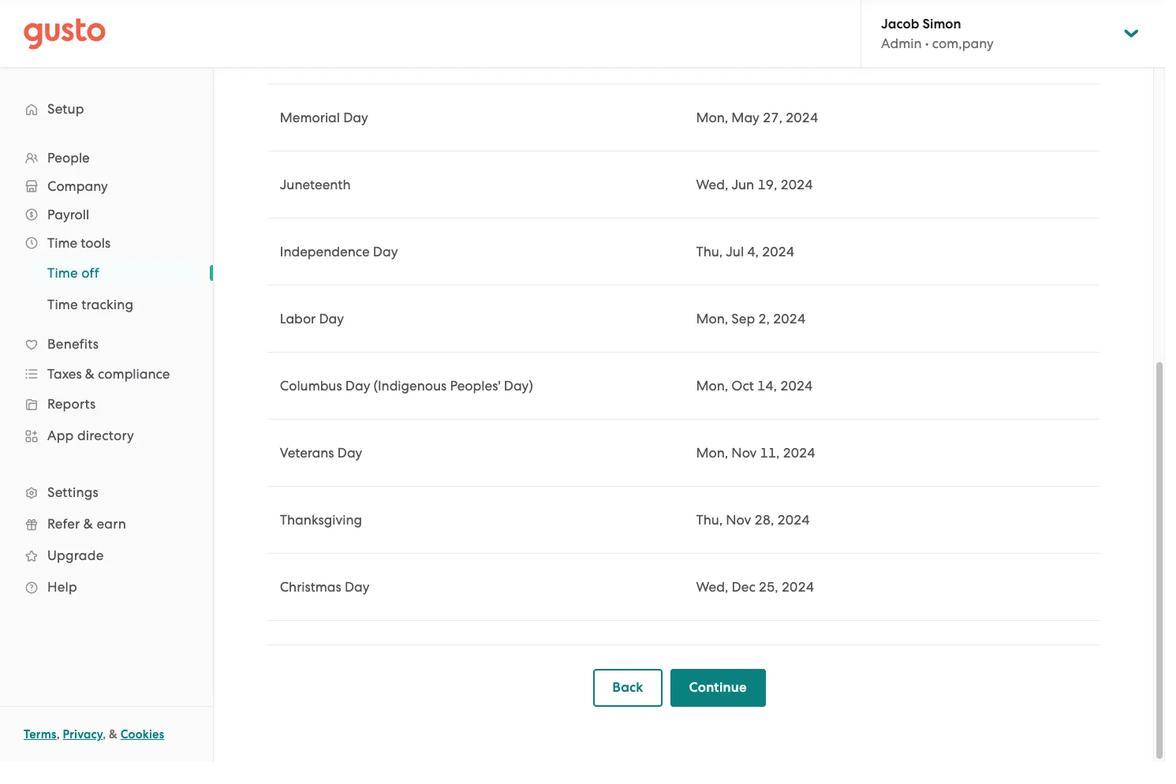 Task type: describe. For each thing, give the bounding box(es) containing it.
earn
[[97, 516, 126, 532]]

wed, jun 19, 2024
[[696, 177, 813, 193]]

28,
[[755, 512, 774, 528]]

help
[[47, 579, 77, 595]]

nov for mon,
[[732, 445, 757, 461]]

2024 for mon, oct 14, 2024
[[781, 378, 813, 394]]

time tools button
[[16, 229, 197, 257]]

app directory
[[47, 428, 134, 443]]

tools
[[81, 235, 111, 251]]

columbus
[[280, 378, 342, 394]]

setup link
[[16, 95, 197, 123]]

sep
[[732, 311, 755, 327]]

time off link
[[28, 259, 197, 287]]

terms
[[24, 728, 57, 742]]

app directory link
[[16, 421, 197, 450]]

wed, dec 25, 2024
[[696, 579, 814, 595]]

& for compliance
[[85, 366, 95, 382]]

compliance
[[98, 366, 170, 382]]

mon, oct 14, 2024
[[696, 378, 813, 394]]

payroll button
[[16, 200, 197, 229]]

day for christmas
[[345, 579, 370, 595]]

thanksgiving
[[280, 512, 362, 528]]

terms , privacy , & cookies
[[24, 728, 164, 742]]

•
[[925, 36, 929, 51]]

2 , from the left
[[103, 728, 106, 742]]

25,
[[759, 579, 779, 595]]

terms link
[[24, 728, 57, 742]]

directory
[[77, 428, 134, 443]]

& for earn
[[83, 516, 93, 532]]

2024 for thu, nov 28, 2024
[[778, 512, 810, 528]]

reports
[[47, 396, 96, 412]]

christmas
[[280, 579, 341, 595]]

labor
[[280, 311, 316, 327]]

27,
[[763, 110, 783, 125]]

time tracking link
[[28, 290, 197, 319]]

19,
[[758, 177, 777, 193]]

may
[[732, 110, 760, 125]]

cookies button
[[121, 725, 164, 744]]

independence
[[280, 244, 370, 260]]

mon, sep 2, 2024
[[696, 311, 806, 327]]

day)
[[504, 378, 533, 394]]

thu, for thu, nov 28, 2024
[[696, 512, 723, 528]]

list containing people
[[0, 144, 213, 603]]

day for memorial
[[343, 110, 368, 125]]

2,
[[759, 311, 770, 327]]

refer & earn link
[[16, 510, 197, 538]]

off
[[81, 265, 99, 281]]

2024 for thu, jul 4, 2024
[[762, 244, 795, 260]]

jacob
[[881, 16, 920, 32]]

continue link
[[670, 669, 766, 707]]

gusto navigation element
[[0, 68, 213, 628]]

mon, for mon, sep 2, 2024
[[696, 311, 729, 327]]

day for independence
[[373, 244, 398, 260]]

refer & earn
[[47, 516, 126, 532]]

memorial day
[[280, 110, 368, 125]]

veterans
[[280, 445, 334, 461]]

wed, for wed, dec 25, 2024
[[696, 579, 729, 595]]

benefits link
[[16, 330, 197, 358]]

company button
[[16, 172, 197, 200]]

time tracking
[[47, 297, 134, 312]]

jacob simon admin • com,pany
[[881, 16, 994, 51]]

11,
[[760, 445, 780, 461]]

thu, nov 28, 2024
[[696, 512, 810, 528]]

time tools
[[47, 235, 111, 251]]

2024 for wed, jun 19, 2024
[[781, 177, 813, 193]]

jun
[[732, 177, 755, 193]]

independence day
[[280, 244, 398, 260]]

mon, nov 11, 2024
[[696, 445, 816, 461]]

(indigenous
[[374, 378, 447, 394]]

columbus day (indigenous peoples' day)
[[280, 378, 533, 394]]

cookies
[[121, 728, 164, 742]]

benefits
[[47, 336, 99, 352]]

com,pany
[[933, 36, 994, 51]]



Task type: vqa. For each thing, say whether or not it's contained in the screenshot.
MEMORIAL DAY
yes



Task type: locate. For each thing, give the bounding box(es) containing it.
1 thu, from the top
[[696, 244, 723, 260]]

2 thu, from the top
[[696, 512, 723, 528]]

labor day
[[280, 311, 344, 327]]

mon, for mon, oct 14, 2024
[[696, 378, 729, 394]]

simon
[[923, 16, 962, 32]]

reports link
[[16, 390, 197, 418]]

nov left 28,
[[726, 512, 752, 528]]

privacy
[[63, 728, 103, 742]]

time for time tools
[[47, 235, 77, 251]]

14,
[[758, 378, 777, 394]]

2024 right '4,'
[[762, 244, 795, 260]]

wed, for wed, jun 19, 2024
[[696, 177, 729, 193]]

admin
[[881, 36, 922, 51]]

1 vertical spatial nov
[[726, 512, 752, 528]]

back link
[[594, 669, 663, 707]]

& left earn
[[83, 516, 93, 532]]

4 mon, from the top
[[696, 445, 729, 461]]

3 mon, from the top
[[696, 378, 729, 394]]

upgrade
[[47, 548, 104, 563]]

time
[[47, 235, 77, 251], [47, 265, 78, 281], [47, 297, 78, 312]]

1 , from the left
[[57, 728, 60, 742]]

2024
[[786, 110, 818, 125], [781, 177, 813, 193], [762, 244, 795, 260], [773, 311, 806, 327], [781, 378, 813, 394], [783, 445, 816, 461], [778, 512, 810, 528], [782, 579, 814, 595]]

privacy link
[[63, 728, 103, 742]]

people button
[[16, 144, 197, 172]]

settings
[[47, 485, 99, 500]]

day for columbus
[[345, 378, 370, 394]]

thu, left 28,
[[696, 512, 723, 528]]

nov left 11,
[[732, 445, 757, 461]]

wed,
[[696, 177, 729, 193], [696, 579, 729, 595]]

2024 right 2,
[[773, 311, 806, 327]]

1 vertical spatial time
[[47, 265, 78, 281]]

continue
[[689, 679, 747, 696]]

settings link
[[16, 478, 197, 507]]

3 time from the top
[[47, 297, 78, 312]]

people
[[47, 150, 90, 166]]

christmas day
[[280, 579, 370, 595]]

& inside dropdown button
[[85, 366, 95, 382]]

time down time off
[[47, 297, 78, 312]]

0 vertical spatial wed,
[[696, 177, 729, 193]]

list containing time off
[[0, 257, 213, 320]]

4,
[[748, 244, 759, 260]]

0 horizontal spatial ,
[[57, 728, 60, 742]]

2024 right 28,
[[778, 512, 810, 528]]

2024 for mon, sep 2, 2024
[[773, 311, 806, 327]]

day right memorial
[[343, 110, 368, 125]]

0 vertical spatial time
[[47, 235, 77, 251]]

tracking
[[81, 297, 134, 312]]

day right independence
[[373, 244, 398, 260]]

,
[[57, 728, 60, 742], [103, 728, 106, 742]]

1 vertical spatial thu,
[[696, 512, 723, 528]]

refer
[[47, 516, 80, 532]]

mon, for mon, may 27, 2024
[[696, 110, 729, 125]]

1 list from the top
[[0, 144, 213, 603]]

day right christmas
[[345, 579, 370, 595]]

thu, jul 4, 2024
[[696, 244, 795, 260]]

back
[[613, 679, 644, 696]]

, left privacy link
[[57, 728, 60, 742]]

list
[[0, 144, 213, 603], [0, 257, 213, 320]]

0 vertical spatial thu,
[[696, 244, 723, 260]]

nov for thu,
[[726, 512, 752, 528]]

time inside dropdown button
[[47, 235, 77, 251]]

0 vertical spatial nov
[[732, 445, 757, 461]]

mon, for mon, nov 11, 2024
[[696, 445, 729, 461]]

mon,
[[696, 110, 729, 125], [696, 311, 729, 327], [696, 378, 729, 394], [696, 445, 729, 461]]

time for time tracking
[[47, 297, 78, 312]]

2024 right 27,
[[786, 110, 818, 125]]

time off
[[47, 265, 99, 281]]

1 horizontal spatial ,
[[103, 728, 106, 742]]

taxes & compliance button
[[16, 360, 197, 388]]

dec
[[732, 579, 756, 595]]

oct
[[732, 378, 754, 394]]

1 vertical spatial &
[[83, 516, 93, 532]]

thu, for thu, jul 4, 2024
[[696, 244, 723, 260]]

2024 right '19,' in the top right of the page
[[781, 177, 813, 193]]

mon, left 11,
[[696, 445, 729, 461]]

payroll
[[47, 207, 89, 223]]

day right columbus
[[345, 378, 370, 394]]

memorial
[[280, 110, 340, 125]]

2024 for mon, nov 11, 2024
[[783, 445, 816, 461]]

1 wed, from the top
[[696, 177, 729, 193]]

2 vertical spatial &
[[109, 728, 118, 742]]

, left cookies
[[103, 728, 106, 742]]

2024 right 11,
[[783, 445, 816, 461]]

2024 for mon, may 27, 2024
[[786, 110, 818, 125]]

mon, may 27, 2024
[[696, 110, 818, 125]]

jul
[[726, 244, 744, 260]]

1 vertical spatial wed,
[[696, 579, 729, 595]]

nov
[[732, 445, 757, 461], [726, 512, 752, 528]]

help link
[[16, 573, 197, 601]]

& left cookies
[[109, 728, 118, 742]]

0 vertical spatial &
[[85, 366, 95, 382]]

taxes
[[47, 366, 82, 382]]

2 list from the top
[[0, 257, 213, 320]]

wed, left jun
[[696, 177, 729, 193]]

mon, left may
[[696, 110, 729, 125]]

day right the "veterans"
[[338, 445, 363, 461]]

&
[[85, 366, 95, 382], [83, 516, 93, 532], [109, 728, 118, 742]]

2 wed, from the top
[[696, 579, 729, 595]]

2024 right 14,
[[781, 378, 813, 394]]

time down payroll
[[47, 235, 77, 251]]

app
[[47, 428, 74, 443]]

2024 right 25,
[[782, 579, 814, 595]]

day right 'labor'
[[319, 311, 344, 327]]

2 mon, from the top
[[696, 311, 729, 327]]

1 time from the top
[[47, 235, 77, 251]]

mon, left sep
[[696, 311, 729, 327]]

taxes & compliance
[[47, 366, 170, 382]]

2 time from the top
[[47, 265, 78, 281]]

time left the off
[[47, 265, 78, 281]]

thu, left jul
[[696, 244, 723, 260]]

time for time off
[[47, 265, 78, 281]]

mon, left oct
[[696, 378, 729, 394]]

day for labor
[[319, 311, 344, 327]]

& right taxes
[[85, 366, 95, 382]]

thu,
[[696, 244, 723, 260], [696, 512, 723, 528]]

upgrade link
[[16, 541, 197, 570]]

wed, left dec
[[696, 579, 729, 595]]

2 vertical spatial time
[[47, 297, 78, 312]]

home image
[[24, 18, 106, 49]]

company
[[47, 178, 108, 194]]

day for veterans
[[338, 445, 363, 461]]

peoples'
[[450, 378, 501, 394]]

juneteenth
[[280, 177, 351, 193]]

setup
[[47, 101, 84, 117]]

2024 for wed, dec 25, 2024
[[782, 579, 814, 595]]

veterans day
[[280, 445, 363, 461]]

day
[[343, 110, 368, 125], [373, 244, 398, 260], [319, 311, 344, 327], [345, 378, 370, 394], [338, 445, 363, 461], [345, 579, 370, 595]]

1 mon, from the top
[[696, 110, 729, 125]]



